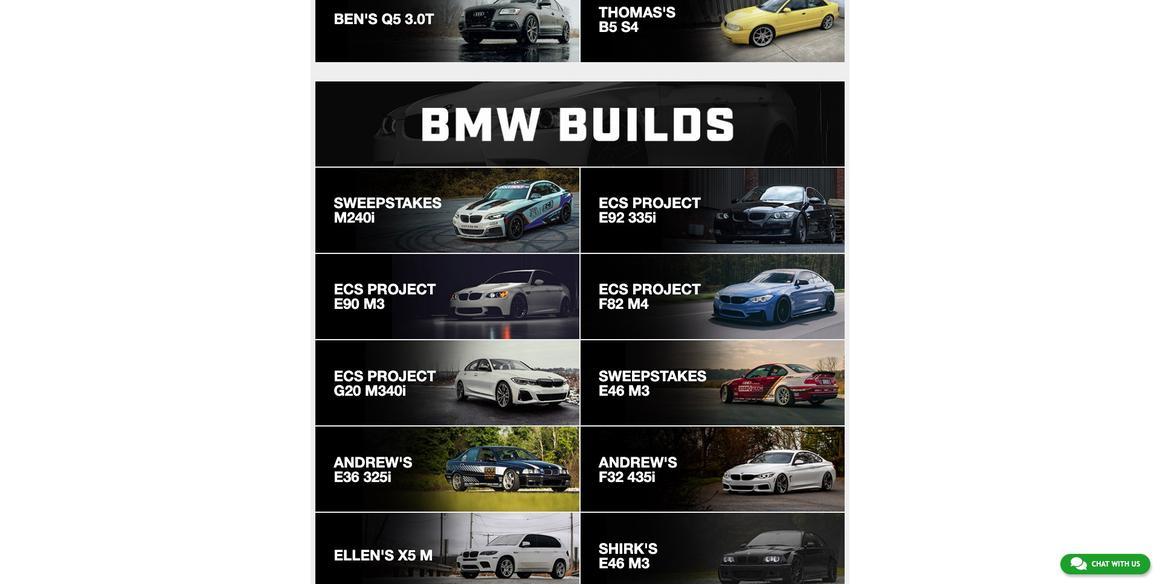 Task type: vqa. For each thing, say whether or not it's contained in the screenshot.
the Chat
yes



Task type: describe. For each thing, give the bounding box(es) containing it.
comments image
[[1071, 557, 1087, 572]]

m
[[420, 547, 433, 564]]

ecs project e92 335i
[[599, 195, 701, 226]]

andrew's for 325i
[[334, 454, 412, 471]]

andrew's f32 435i
[[599, 454, 677, 486]]

ecs project e90 m3
[[334, 281, 436, 313]]

chat with us link
[[1060, 555, 1151, 575]]

m3 inside ecs project e90 m3
[[363, 296, 385, 313]]

ellen's
[[334, 547, 394, 564]]

325i
[[363, 469, 391, 486]]

ecs for g20
[[334, 368, 363, 385]]

3.0t
[[405, 10, 434, 27]]

shirk's e46 m3
[[599, 541, 658, 572]]

ben's
[[334, 10, 378, 27]]

m240i
[[334, 209, 375, 226]]

ecs for f82
[[599, 281, 628, 298]]

f82
[[599, 296, 624, 313]]

andrew's e36 325i
[[334, 454, 412, 486]]

b5
[[599, 18, 617, 35]]

e90
[[334, 296, 359, 313]]

thomas's b5 s4
[[599, 4, 676, 35]]

sweepstakes e46 m3
[[599, 368, 707, 399]]

with
[[1112, 561, 1130, 569]]

ben's q5 3.0t
[[334, 10, 434, 27]]

e36
[[334, 469, 359, 486]]

us
[[1132, 561, 1140, 569]]

e46 for sweepstakes
[[599, 382, 624, 399]]

andrew's for 435i
[[599, 454, 677, 471]]

thomas's
[[599, 4, 676, 21]]

project for m340i
[[367, 368, 436, 385]]



Task type: locate. For each thing, give the bounding box(es) containing it.
e46 inside shirk's e46 m3
[[599, 555, 624, 572]]

ecs project g20 m340i
[[334, 368, 436, 399]]

e46
[[599, 382, 624, 399], [599, 555, 624, 572]]

project inside ecs project g20 m340i
[[367, 368, 436, 385]]

0 horizontal spatial sweepstakes
[[334, 195, 442, 212]]

ecs for e90
[[334, 281, 363, 298]]

project
[[632, 195, 701, 212], [367, 281, 436, 298], [632, 281, 701, 298], [367, 368, 436, 385]]

ecs project f82 m4
[[599, 281, 701, 313]]

x5
[[398, 547, 416, 564]]

g20
[[334, 382, 361, 399]]

ecs inside ecs project f82 m4
[[599, 281, 628, 298]]

0 vertical spatial m3
[[363, 296, 385, 313]]

1 vertical spatial e46
[[599, 555, 624, 572]]

project right f82
[[632, 281, 701, 298]]

2 e46 from the top
[[599, 555, 624, 572]]

e46 inside the sweepstakes e46 m3
[[599, 382, 624, 399]]

project inside ecs project e92 335i
[[632, 195, 701, 212]]

sweepstakes for m240i
[[334, 195, 442, 212]]

project right e92 on the top right of the page
[[632, 195, 701, 212]]

m3
[[363, 296, 385, 313], [628, 382, 650, 399], [628, 555, 650, 572]]

1 e46 from the top
[[599, 382, 624, 399]]

2 vertical spatial m3
[[628, 555, 650, 572]]

chat with us
[[1092, 561, 1140, 569]]

sweepstakes m240i
[[334, 195, 442, 226]]

1 andrew's from the left
[[334, 454, 412, 471]]

ellen's x5 m
[[334, 547, 433, 564]]

chat
[[1092, 561, 1110, 569]]

2 andrew's from the left
[[599, 454, 677, 471]]

f32
[[599, 469, 624, 486]]

project inside ecs project f82 m4
[[632, 281, 701, 298]]

e46 for shirk's
[[599, 555, 624, 572]]

m340i
[[365, 382, 406, 399]]

q5
[[382, 10, 401, 27]]

1 horizontal spatial sweepstakes
[[599, 368, 707, 385]]

ecs inside ecs project e92 335i
[[599, 195, 628, 212]]

1 vertical spatial sweepstakes
[[599, 368, 707, 385]]

m3 inside shirk's e46 m3
[[628, 555, 650, 572]]

0 horizontal spatial andrew's
[[334, 454, 412, 471]]

sweepstakes
[[334, 195, 442, 212], [599, 368, 707, 385]]

0 vertical spatial e46
[[599, 382, 624, 399]]

project for 335i
[[632, 195, 701, 212]]

m3 for sweepstakes e46 m3
[[628, 382, 650, 399]]

m3 for shirk's e46 m3
[[628, 555, 650, 572]]

project right g20
[[367, 368, 436, 385]]

project for m4
[[632, 281, 701, 298]]

project inside ecs project e90 m3
[[367, 281, 436, 298]]

project right 'e90'
[[367, 281, 436, 298]]

335i
[[628, 209, 656, 226]]

ecs inside ecs project e90 m3
[[334, 281, 363, 298]]

1 vertical spatial m3
[[628, 382, 650, 399]]

m3 inside the sweepstakes e46 m3
[[628, 382, 650, 399]]

s4
[[621, 18, 639, 35]]

m4
[[628, 296, 649, 313]]

ecs inside ecs project g20 m340i
[[334, 368, 363, 385]]

435i
[[628, 469, 656, 486]]

e92
[[599, 209, 624, 226]]

1 horizontal spatial andrew's
[[599, 454, 677, 471]]

shirk's
[[599, 541, 658, 558]]

ecs for e92
[[599, 195, 628, 212]]

0 vertical spatial sweepstakes
[[334, 195, 442, 212]]

andrew's
[[334, 454, 412, 471], [599, 454, 677, 471]]

project for m3
[[367, 281, 436, 298]]

sweepstakes for e46
[[599, 368, 707, 385]]

ecs
[[599, 195, 628, 212], [334, 281, 363, 298], [599, 281, 628, 298], [334, 368, 363, 385]]



